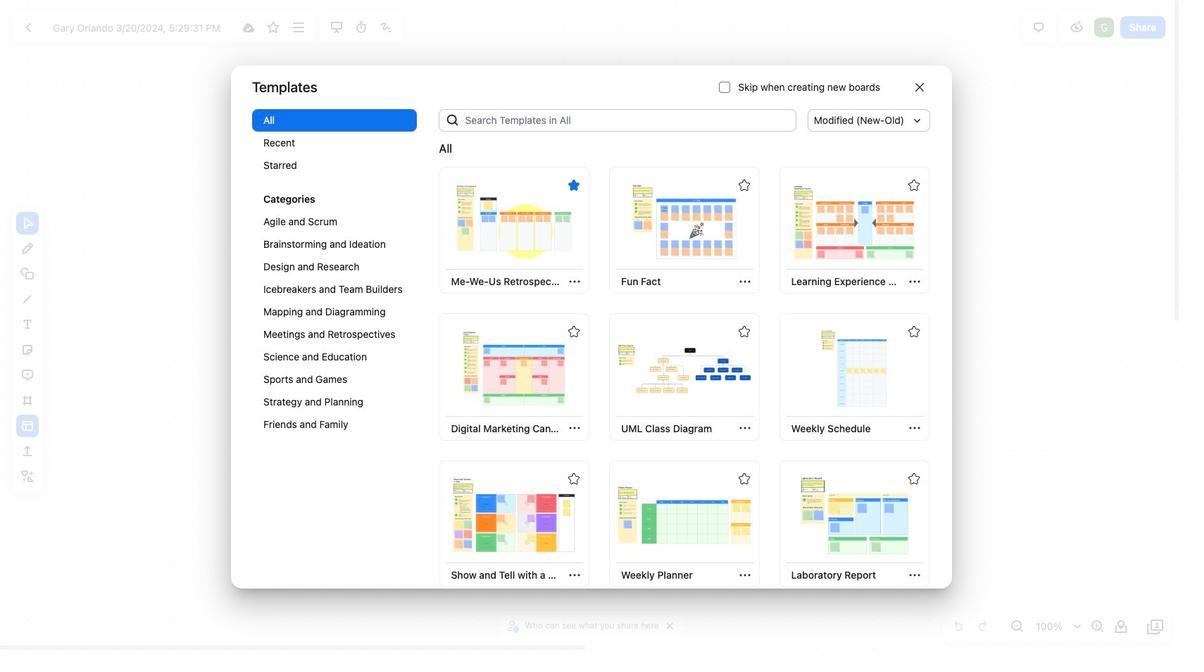 Task type: locate. For each thing, give the bounding box(es) containing it.
star this whiteboard image inside card for template uml class diagram element
[[739, 326, 750, 338]]

list item
[[1093, 16, 1116, 39]]

more options image
[[290, 19, 307, 36]]

star this whiteboard image inside the card for template laboratory report element
[[909, 473, 920, 485]]

comment panel image
[[1031, 19, 1047, 36]]

unstar this whiteboard image
[[569, 180, 580, 191]]

star this whiteboard image for card for template fun fact element
[[739, 180, 750, 191]]

card for template digital marketing canvas element
[[439, 314, 590, 441]]

star this whiteboard image inside card for template fun fact element
[[739, 180, 750, 191]]

timer image
[[353, 19, 370, 36]]

star this whiteboard image inside card for template digital marketing canvas element
[[569, 326, 580, 338]]

card for template show and tell with a twist element
[[439, 461, 590, 588]]

star this whiteboard image for thumbnail for learning experience canvas
[[909, 180, 920, 191]]

status
[[439, 140, 452, 157]]

star this whiteboard image for thumbnail for weekly schedule
[[909, 326, 920, 338]]

star this whiteboard image
[[265, 19, 282, 36], [739, 180, 750, 191], [569, 326, 580, 338], [569, 473, 580, 485]]

close image
[[916, 83, 924, 92]]

star this whiteboard image for the 'card for template show and tell with a twist' element
[[569, 473, 580, 485]]

star this whiteboard image inside the card for template weekly planner element
[[739, 473, 750, 485]]

dashboard image
[[20, 19, 37, 36]]

laser image
[[378, 19, 394, 36]]

star this whiteboard image
[[909, 180, 920, 191], [739, 326, 750, 338], [909, 326, 920, 338], [739, 473, 750, 485], [909, 473, 920, 485]]

Search Templates in All text field
[[460, 109, 797, 132]]

list
[[1093, 16, 1116, 39]]

card for template weekly planner element
[[609, 461, 760, 588]]

card for template weekly schedule element
[[780, 314, 930, 441]]

card for template learning experience canvas element
[[780, 167, 930, 294]]

thumbnail for digital marketing canvas image
[[447, 329, 582, 408]]

presentation image
[[328, 19, 345, 36]]

thumbnail for uml class diagram image
[[618, 329, 752, 408]]

star this whiteboard image inside card for template weekly schedule element
[[909, 326, 920, 338]]

card for template fun fact element
[[609, 167, 760, 294]]

star this whiteboard image for the thumbnail for uml class diagram
[[739, 326, 750, 338]]

star this whiteboard image inside card for template learning experience canvas "element"
[[909, 180, 920, 191]]

Document name text field
[[42, 16, 235, 39]]

thumbnail for me-we-us retrospective image
[[447, 183, 582, 261]]

star this whiteboard image inside the 'card for template show and tell with a twist' element
[[569, 473, 580, 485]]

zoom in image
[[1089, 619, 1106, 635]]



Task type: describe. For each thing, give the bounding box(es) containing it.
thumbnail for learning experience canvas image
[[788, 183, 922, 261]]

card for template laboratory report element
[[780, 461, 930, 588]]

thumbnail for weekly schedule image
[[788, 329, 922, 408]]

star this whiteboard image for card for template digital marketing canvas element
[[569, 326, 580, 338]]

card for template me-we-us retrospective element
[[439, 167, 590, 294]]

thumbnail for laboratory report image
[[788, 476, 922, 555]]

thumbnail for fun fact image
[[618, 183, 752, 261]]

zoom out image
[[1009, 619, 1026, 635]]

star this whiteboard image for 'thumbnail for laboratory report'
[[909, 473, 920, 485]]

star this whiteboard image for thumbnail for weekly planner at the bottom of page
[[739, 473, 750, 485]]

categories element
[[252, 109, 417, 450]]

card for template uml class diagram element
[[609, 314, 760, 441]]

close image
[[667, 623, 674, 630]]

pages image
[[1148, 619, 1165, 635]]

thumbnail for show and tell with a twist image
[[447, 476, 582, 555]]

thumbnail for weekly planner image
[[618, 476, 752, 555]]



Task type: vqa. For each thing, say whether or not it's contained in the screenshot.
THE THUMBNAIL FOR LABORATORY REPORT
yes



